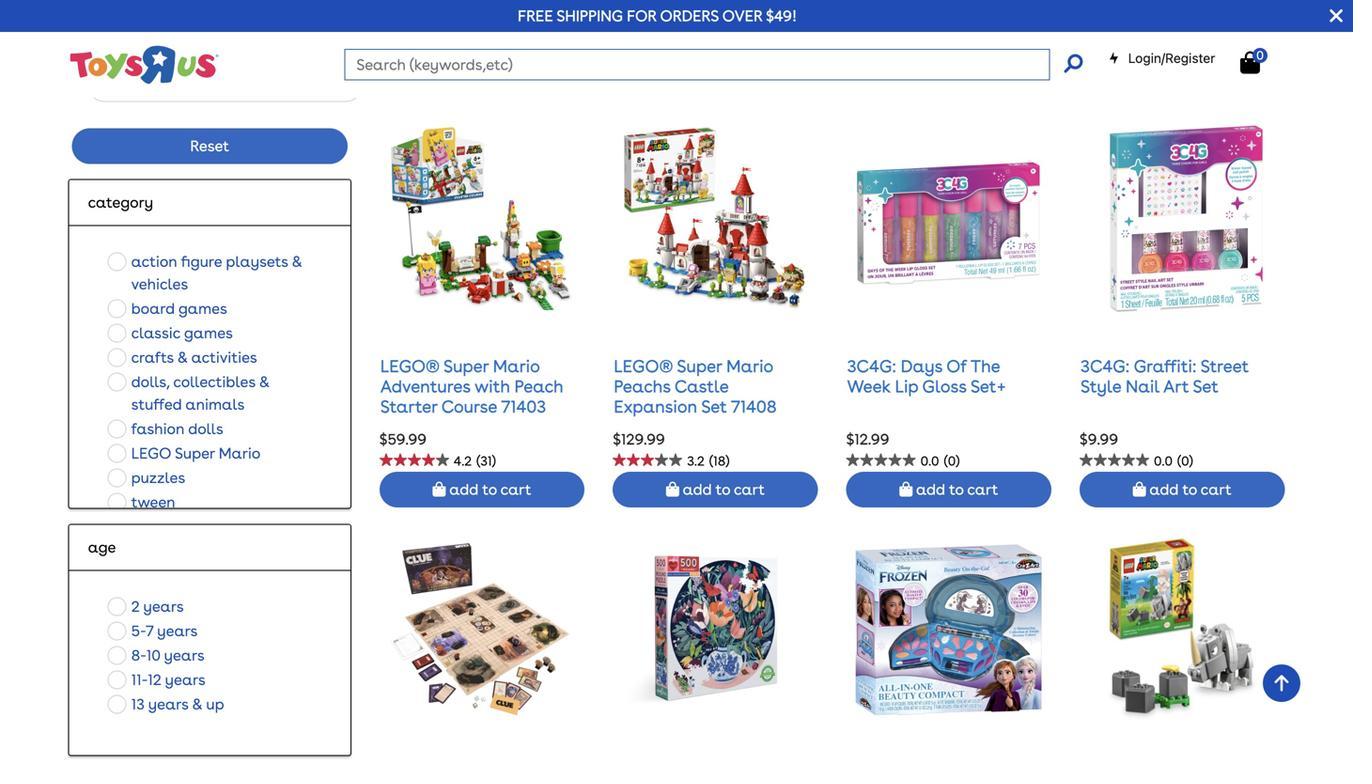 Task type: describe. For each thing, give the bounding box(es) containing it.
board games
[[131, 299, 227, 317]]

& inside action figure playsets & vehicles
[[292, 252, 302, 270]]

lego® for peachs
[[614, 356, 673, 376]]

shipping
[[557, 7, 623, 25]]

mario for with
[[493, 356, 540, 376]]

3c4g: for week
[[847, 356, 897, 376]]

stuffed
[[131, 395, 182, 413]]

action figure playsets & vehicles button
[[102, 249, 317, 296]]

(1,216
[[709, 417, 750, 437]]

set for expansion
[[701, 397, 727, 417]]

set+
[[971, 376, 1007, 396]]

add for 3c4g: graffiti: street style nail art set
[[1150, 480, 1179, 499]]

0.0 for art
[[1154, 453, 1173, 469]]

toys r us image
[[68, 44, 219, 86]]

3c4g: graffiti: street style nail art set
[[1081, 356, 1249, 396]]

kit inside the lego® super mario peachs castle expansion set 71408 building kit (1,216 pieces) $129.99
[[683, 417, 705, 437]]

pieces)
[[755, 417, 809, 437]]

2
[[131, 597, 140, 615]]

reset
[[190, 137, 229, 155]]

over
[[722, 7, 763, 25]]

cart for lego® super mario peachs castle expansion set 71408 building kit (1,216 pieces)
[[734, 480, 765, 499]]

lego® super mario adventures with peach starter course 71403 building kit (354 pcs) link
[[380, 356, 564, 437]]

$49!
[[766, 7, 797, 25]]

0.0 (0) for lip
[[921, 453, 960, 469]]

to for lego® super mario adventures with peach starter course 71403 building kit (354 pcs)
[[482, 480, 497, 499]]

close button image
[[1330, 6, 1343, 26]]

3c4g: graffiti: street style nail art set link
[[1081, 356, 1249, 396]]

5-7 years button
[[102, 619, 203, 643]]

peachs
[[614, 376, 671, 396]]

category
[[88, 193, 153, 211]]

dolls, collectibles & stuffed animals
[[131, 372, 270, 413]]

years down 11-12 years
[[148, 695, 188, 713]]

years up the 5-7 years
[[143, 597, 184, 615]]

to for 3c4g: graffiti: street style nail art set
[[1183, 480, 1197, 499]]

animals
[[186, 395, 245, 413]]

starter
[[380, 397, 437, 417]]

7
[[146, 621, 154, 640]]

3c4g: graffiti: street style nail art set image
[[1088, 124, 1277, 313]]

free
[[518, 7, 553, 25]]

to for 3c4g: days of the week lip gloss set+
[[949, 480, 964, 499]]

(18)
[[709, 453, 730, 469]]

5-7 years
[[131, 621, 198, 640]]

lego® super mario adventures with peach starter course 71403 building kit (354 pcs) $59.99
[[379, 356, 564, 448]]

for
[[627, 7, 657, 25]]

free shipping for orders over $49! link
[[518, 7, 797, 25]]

shopping bag image
[[1133, 482, 1146, 497]]

cart for lego® super mario adventures with peach starter course 71403 building kit (354 pcs)
[[501, 480, 532, 499]]

adventures
[[380, 376, 471, 396]]

lip
[[895, 376, 918, 396]]

shopping bag image for lego® super mario peachs castle expansion set 71408 building kit (1,216 pieces)
[[666, 482, 679, 497]]

years for 7
[[157, 621, 198, 640]]

to for lego® super mario peachs castle expansion set 71408 building kit (1,216 pieces)
[[716, 480, 730, 499]]

add to cart button for 3c4g: graffiti: street style nail art set
[[1080, 472, 1285, 508]]

category element
[[88, 191, 332, 214]]

4.2
[[454, 453, 472, 469]]

crafts & activities
[[131, 348, 257, 366]]

super for with
[[444, 356, 489, 376]]

0.0 (0) for art
[[1154, 453, 1193, 469]]

classic
[[131, 324, 181, 342]]

13 years & up button
[[102, 692, 230, 716]]

games for classic games
[[184, 324, 233, 342]]

3c4g: days of the week lip gloss set+ link
[[847, 356, 1007, 396]]

4.2 (31)
[[454, 453, 496, 469]]

classic games button
[[102, 321, 239, 345]]

add to cart button for lego® super mario adventures with peach starter course 71403 building kit (354 pcs)
[[379, 472, 585, 508]]

activities
[[191, 348, 257, 366]]

shopping bag image inside 0 link
[[1241, 51, 1260, 74]]

Enter Keyword or Item No. search field
[[344, 49, 1050, 80]]

$9.99
[[1080, 430, 1118, 448]]

lego super mario
[[131, 444, 261, 462]]

expansion
[[614, 397, 697, 417]]

days
[[901, 356, 943, 376]]

pcs)
[[515, 417, 546, 437]]

puzzles button
[[102, 465, 191, 490]]

3.2
[[687, 453, 705, 469]]

mario for castle
[[726, 356, 773, 376]]

super inside the lego super mario button
[[175, 444, 215, 462]]

board
[[131, 299, 175, 317]]

with
[[475, 376, 510, 396]]

3c4g: days of the week lip gloss set+
[[847, 356, 1007, 396]]

lego® super mario adventures with peach starter course 71403 building kit (354 pcs) image
[[388, 124, 576, 313]]

action figure playsets & vehicles
[[131, 252, 302, 293]]

collectibles
[[173, 372, 255, 391]]

shopping bag image for lego® super mario adventures with peach starter course 71403 building kit (354 pcs)
[[433, 482, 446, 497]]

peach
[[515, 376, 564, 396]]

3.2 (18)
[[687, 453, 730, 469]]

71403
[[501, 397, 546, 417]]

figure
[[181, 252, 222, 270]]

& left up
[[192, 695, 202, 713]]

building inside the lego® super mario peachs castle expansion set 71408 building kit (1,216 pieces) $129.99
[[614, 417, 679, 437]]

lego® super mario peachs castle expansion set 71408 building kit (1,216 pieces) link
[[614, 356, 809, 437]]

mario inside the lego super mario button
[[219, 444, 261, 462]]

5-
[[131, 621, 146, 640]]

course
[[441, 397, 497, 417]]

add to cart for lego® super mario peachs castle expansion set 71408 building kit (1,216 pieces)
[[679, 480, 765, 499]]

lego® super mario peachs castle expansion set 71408 building kit (1,216 pieces) image
[[621, 124, 810, 313]]

dolls, collectibles & stuffed animals button
[[102, 370, 317, 417]]

71408
[[731, 397, 777, 417]]

$12.99
[[846, 430, 889, 448]]

for
[[834, 69, 858, 91]]

login/register button
[[1109, 49, 1216, 68]]



Task type: vqa. For each thing, say whether or not it's contained in the screenshot.


Task type: locate. For each thing, give the bounding box(es) containing it.
0.0 down gloss
[[921, 453, 939, 469]]

13
[[131, 695, 145, 713]]

fashion
[[131, 419, 185, 438]]

0.0 for lip
[[921, 453, 939, 469]]

2 kit from the left
[[683, 417, 705, 437]]

1 to from the left
[[482, 480, 497, 499]]

puzzles
[[131, 468, 185, 487]]

1 (0) from the left
[[944, 453, 960, 469]]

$59.99
[[379, 430, 427, 448]]

building
[[380, 417, 445, 437], [614, 417, 679, 437]]

3c4g: up the week
[[847, 356, 897, 376]]

3 to from the left
[[949, 480, 964, 499]]

free shipping for orders over $49!
[[518, 7, 797, 25]]

1 horizontal spatial building
[[614, 417, 679, 437]]

11-
[[131, 670, 148, 689]]

1 building from the left
[[380, 417, 445, 437]]

games for board games
[[178, 299, 227, 317]]

building inside 'lego® super mario adventures with peach starter course 71403 building kit (354 pcs) $59.99'
[[380, 417, 445, 437]]

8-10 years button
[[102, 643, 210, 668]]

shopping bag image for 3c4g: days of the week lip gloss set+
[[900, 482, 913, 497]]

2 years button
[[102, 594, 189, 619]]

orders
[[660, 7, 719, 25]]

years up 8-10 years
[[157, 621, 198, 640]]

set
[[1193, 376, 1219, 396], [701, 397, 727, 417]]

years inside button
[[164, 646, 205, 664]]

1 horizontal spatial lego®
[[614, 356, 673, 376]]

add to cart for 3c4g: graffiti: street style nail art set
[[1146, 480, 1232, 499]]

games up crafts & activities
[[184, 324, 233, 342]]

1 add from the left
[[449, 480, 479, 499]]

0 horizontal spatial set
[[701, 397, 727, 417]]

kit down course
[[450, 417, 472, 437]]

super
[[444, 356, 489, 376], [677, 356, 722, 376], [175, 444, 215, 462]]

0 vertical spatial games
[[178, 299, 227, 317]]

1 add to cart from the left
[[446, 480, 532, 499]]

super inside 'lego® super mario adventures with peach starter course 71403 building kit (354 pcs) $59.99'
[[444, 356, 489, 376]]

dolls,
[[131, 372, 170, 391]]

super for castle
[[677, 356, 722, 376]]

3c4g: for nail
[[1081, 356, 1130, 376]]

board games button
[[102, 296, 233, 321]]

4 add from the left
[[1150, 480, 1179, 499]]

add to cart button for lego® super mario peachs castle expansion set 71408 building kit (1,216 pieces)
[[613, 472, 818, 508]]

(0) for set
[[1178, 453, 1193, 469]]

tween
[[131, 493, 175, 511]]

0 horizontal spatial 3c4g:
[[847, 356, 897, 376]]

castle
[[675, 376, 729, 396]]

super down dolls
[[175, 444, 215, 462]]

28 results for peach
[[739, 69, 919, 91]]

of
[[947, 356, 967, 376]]

style
[[1081, 376, 1122, 396]]

1 horizontal spatial set
[[1193, 376, 1219, 396]]

years up 13 years & up
[[165, 670, 205, 689]]

0 horizontal spatial super
[[175, 444, 215, 462]]

add for 3c4g: days of the week lip gloss set+
[[916, 480, 945, 499]]

8-
[[131, 646, 146, 664]]

1 vertical spatial games
[[184, 324, 233, 342]]

2 cart from the left
[[734, 480, 765, 499]]

2 0.0 from the left
[[1154, 453, 1173, 469]]

4 add to cart from the left
[[1146, 480, 1232, 499]]

2 add to cart from the left
[[679, 480, 765, 499]]

tween button
[[102, 490, 181, 514]]

results
[[765, 69, 829, 91]]

mario up 71408
[[726, 356, 773, 376]]

0 horizontal spatial building
[[380, 417, 445, 437]]

mario down dolls
[[219, 444, 261, 462]]

age
[[88, 538, 116, 556]]

12
[[148, 670, 162, 689]]

$129.99
[[613, 430, 665, 448]]

years up 11-12 years
[[164, 646, 205, 664]]

(31)
[[477, 453, 496, 469]]

1 lego® from the left
[[380, 356, 440, 376]]

shopping bag image
[[1241, 51, 1260, 74], [433, 482, 446, 497], [666, 482, 679, 497], [900, 482, 913, 497]]

lego® inside the lego® super mario peachs castle expansion set 71408 building kit (1,216 pieces) $129.99
[[614, 356, 673, 376]]

add to cart
[[446, 480, 532, 499], [679, 480, 765, 499], [913, 480, 998, 499], [1146, 480, 1232, 499]]

0 horizontal spatial lego®
[[380, 356, 440, 376]]

& right playsets
[[292, 252, 302, 270]]

disney frozen ii: all-in-one beauty compact - makeup kit for cheeks-lips-eyes, dreamy colors, cra-z-art ages 8+ image
[[855, 536, 1043, 724]]

2 years
[[131, 597, 184, 615]]

nail
[[1126, 376, 1160, 396]]

cart
[[501, 480, 532, 499], [734, 480, 765, 499], [967, 480, 998, 499], [1201, 480, 1232, 499]]

lego® super mario rambi the rhino expansion set 71420 building set, 106 pieces image
[[1105, 536, 1260, 724]]

fashion dolls button
[[102, 417, 229, 441]]

0.0
[[921, 453, 939, 469], [1154, 453, 1173, 469]]

art
[[1164, 376, 1189, 396]]

2 to from the left
[[716, 480, 730, 499]]

kit up 3.2
[[683, 417, 705, 437]]

2 horizontal spatial super
[[677, 356, 722, 376]]

1 horizontal spatial super
[[444, 356, 489, 376]]

lego
[[131, 444, 171, 462]]

cart for 3c4g: graffiti: street style nail art set
[[1201, 480, 1232, 499]]

vehicles
[[131, 275, 188, 293]]

3c4g: inside 3c4g: days of the week lip gloss set+
[[847, 356, 897, 376]]

&
[[292, 252, 302, 270], [177, 348, 188, 366], [259, 372, 270, 391], [192, 695, 202, 713]]

lego® for adventures
[[380, 356, 440, 376]]

kit inside 'lego® super mario adventures with peach starter course 71403 building kit (354 pcs) $59.99'
[[450, 417, 472, 437]]

13 years & up
[[131, 695, 224, 713]]

11-12 years button
[[102, 668, 211, 692]]

lego® inside 'lego® super mario adventures with peach starter course 71403 building kit (354 pcs) $59.99'
[[380, 356, 440, 376]]

to
[[482, 480, 497, 499], [716, 480, 730, 499], [949, 480, 964, 499], [1183, 480, 1197, 499]]

games
[[178, 299, 227, 317], [184, 324, 233, 342]]

set down street
[[1193, 376, 1219, 396]]

1 3c4g: from the left
[[847, 356, 897, 376]]

lego® super mario peachs castle expansion set 71408 building kit (1,216 pieces) $129.99
[[613, 356, 809, 448]]

2 lego® from the left
[[614, 356, 673, 376]]

0 horizontal spatial 0.0
[[921, 453, 939, 469]]

8-10 years
[[131, 646, 205, 664]]

2 building from the left
[[614, 417, 679, 437]]

add for lego® super mario peachs castle expansion set 71408 building kit (1,216 pieces)
[[683, 480, 712, 499]]

graffiti:
[[1134, 356, 1197, 376]]

crafts & activities button
[[102, 345, 263, 370]]

11-12 years
[[131, 670, 205, 689]]

1 add to cart button from the left
[[379, 472, 585, 508]]

add for lego® super mario adventures with peach starter course 71403 building kit (354 pcs)
[[449, 480, 479, 499]]

2 3c4g: from the left
[[1081, 356, 1130, 376]]

1 kit from the left
[[450, 417, 472, 437]]

age element
[[88, 536, 332, 559]]

& inside dolls, collectibles & stuffed animals
[[259, 372, 270, 391]]

games up classic games
[[178, 299, 227, 317]]

up
[[206, 695, 224, 713]]

playsets
[[226, 252, 288, 270]]

cart for 3c4g: days of the week lip gloss set+
[[967, 480, 998, 499]]

super inside the lego® super mario peachs castle expansion set 71408 building kit (1,216 pieces) $129.99
[[677, 356, 722, 376]]

years inside button
[[157, 621, 198, 640]]

the
[[971, 356, 1000, 376]]

add to cart button for 3c4g: days of the week lip gloss set+
[[846, 472, 1052, 508]]

0 horizontal spatial mario
[[219, 444, 261, 462]]

(0) down gloss
[[944, 453, 960, 469]]

set inside the lego® super mario peachs castle expansion set 71408 building kit (1,216 pieces) $129.99
[[701, 397, 727, 417]]

lego® up adventures
[[380, 356, 440, 376]]

4 to from the left
[[1183, 480, 1197, 499]]

(0) for gloss
[[944, 453, 960, 469]]

lego® up "peachs"
[[614, 356, 673, 376]]

3 add to cart button from the left
[[846, 472, 1052, 508]]

(354
[[476, 417, 510, 437]]

2 (0) from the left
[[1178, 453, 1193, 469]]

0.0 (0)
[[921, 453, 960, 469], [1154, 453, 1193, 469]]

3c4g: up style
[[1081, 356, 1130, 376]]

1 0.0 from the left
[[921, 453, 939, 469]]

eeboo piece and love still life with flowers 500 piece round circle jigsaw puzzle image
[[621, 536, 810, 724]]

peach
[[863, 69, 919, 91]]

set down castle
[[701, 397, 727, 417]]

2 horizontal spatial mario
[[726, 356, 773, 376]]

set for art
[[1193, 376, 1219, 396]]

3 add from the left
[[916, 480, 945, 499]]

1 horizontal spatial kit
[[683, 417, 705, 437]]

week
[[847, 376, 891, 396]]

years
[[143, 597, 184, 615], [157, 621, 198, 640], [164, 646, 205, 664], [165, 670, 205, 689], [148, 695, 188, 713]]

(0) down art
[[1178, 453, 1193, 469]]

1 horizontal spatial 0.0 (0)
[[1154, 453, 1193, 469]]

& right collectibles
[[259, 372, 270, 391]]

None search field
[[344, 49, 1083, 80]]

0 horizontal spatial kit
[[450, 417, 472, 437]]

super up castle
[[677, 356, 722, 376]]

tab list
[[54, 0, 247, 35]]

3c4g: inside 3c4g: graffiti: street style nail art set
[[1081, 356, 1130, 376]]

0.0 down art
[[1154, 453, 1173, 469]]

login/register
[[1128, 50, 1216, 66]]

2 add to cart button from the left
[[613, 472, 818, 508]]

years for 10
[[164, 646, 205, 664]]

1 cart from the left
[[501, 480, 532, 499]]

1 horizontal spatial (0)
[[1178, 453, 1193, 469]]

2 add from the left
[[683, 480, 712, 499]]

4 cart from the left
[[1201, 480, 1232, 499]]

0.0 (0) down art
[[1154, 453, 1193, 469]]

clue clue: labyrinth image
[[388, 536, 576, 724]]

building down expansion
[[614, 417, 679, 437]]

gloss
[[922, 376, 967, 396]]

1 horizontal spatial 0.0
[[1154, 453, 1173, 469]]

mario inside 'lego® super mario adventures with peach starter course 71403 building kit (354 pcs) $59.99'
[[493, 356, 540, 376]]

1 horizontal spatial mario
[[493, 356, 540, 376]]

add to cart for 3c4g: days of the week lip gloss set+
[[913, 480, 998, 499]]

3 add to cart from the left
[[913, 480, 998, 499]]

street
[[1201, 356, 1249, 376]]

3c4g: days of the week lip gloss set+ image
[[855, 124, 1043, 313]]

1 0.0 (0) from the left
[[921, 453, 960, 469]]

add to cart for lego® super mario adventures with peach starter course 71403 building kit (354 pcs)
[[446, 480, 532, 499]]

1 horizontal spatial 3c4g:
[[1081, 356, 1130, 376]]

0 horizontal spatial (0)
[[944, 453, 960, 469]]

crafts
[[131, 348, 174, 366]]

mario inside the lego® super mario peachs castle expansion set 71408 building kit (1,216 pieces) $129.99
[[726, 356, 773, 376]]

super up with
[[444, 356, 489, 376]]

0 link
[[1241, 48, 1279, 75]]

3 cart from the left
[[967, 480, 998, 499]]

3c4g:
[[847, 356, 897, 376], [1081, 356, 1130, 376]]

0.0 (0) down gloss
[[921, 453, 960, 469]]

& down classic games
[[177, 348, 188, 366]]

28
[[739, 69, 760, 91]]

4 add to cart button from the left
[[1080, 472, 1285, 508]]

building down starter at the bottom left of page
[[380, 417, 445, 437]]

dolls
[[188, 419, 223, 438]]

set inside 3c4g: graffiti: street style nail art set
[[1193, 376, 1219, 396]]

fashion dolls
[[131, 419, 223, 438]]

action
[[131, 252, 177, 270]]

0 horizontal spatial 0.0 (0)
[[921, 453, 960, 469]]

years for 12
[[165, 670, 205, 689]]

mario up peach
[[493, 356, 540, 376]]

2 0.0 (0) from the left
[[1154, 453, 1193, 469]]



